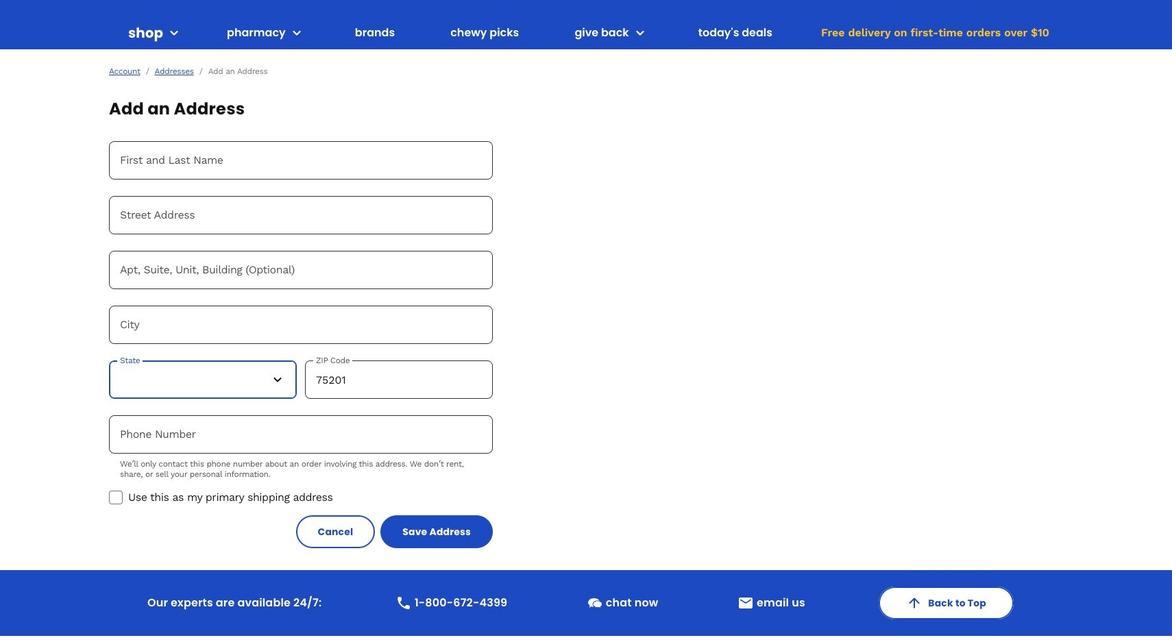 Task type: vqa. For each thing, say whether or not it's contained in the screenshot.
menu icon
yes



Task type: locate. For each thing, give the bounding box(es) containing it.
None telephone field
[[109, 416, 493, 454]]

None text field
[[109, 306, 493, 344]]

None text field
[[109, 141, 493, 180], [109, 196, 493, 235], [109, 251, 493, 289], [305, 361, 493, 399], [109, 141, 493, 180], [109, 196, 493, 235], [109, 251, 493, 289], [305, 361, 493, 399]]

pharmacy menu image
[[289, 25, 305, 41]]

chewy support image
[[587, 595, 604, 612]]



Task type: describe. For each thing, give the bounding box(es) containing it.
give back menu image
[[632, 25, 649, 41]]

site banner
[[0, 0, 1173, 49]]

menu image
[[166, 25, 182, 41]]



